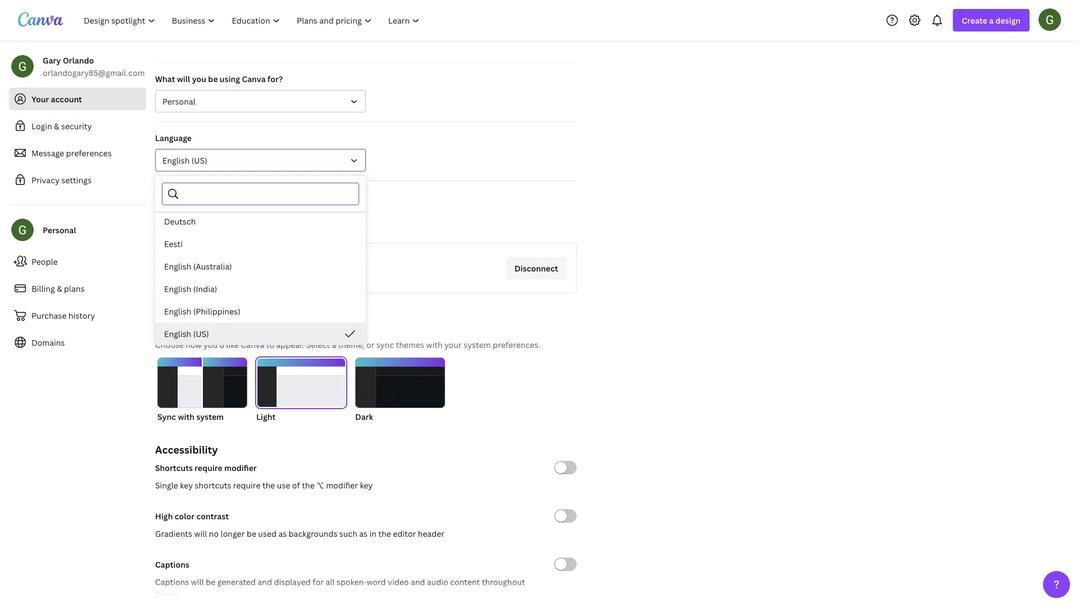 Task type: describe. For each thing, give the bounding box(es) containing it.
editor
[[393, 528, 416, 539]]

header
[[418, 528, 445, 539]]

english (us) inside button
[[163, 155, 207, 166]]

high
[[155, 511, 173, 522]]

Light button
[[256, 358, 346, 423]]

Sync with system button
[[157, 358, 247, 423]]

1 as from the left
[[279, 528, 287, 539]]

english (australia)
[[164, 261, 232, 272]]

accounts
[[223, 191, 258, 202]]

personal inside button
[[163, 96, 196, 107]]

services that you use to log in to canva
[[155, 222, 304, 233]]

(us) inside language: english (us) button
[[192, 155, 207, 166]]

privacy settings link
[[9, 169, 146, 191]]

settings
[[61, 175, 92, 185]]

1 and from the left
[[258, 577, 272, 587]]

all
[[326, 577, 335, 587]]

gary
[[43, 55, 61, 66]]

Language: English (US) button
[[155, 149, 366, 172]]

how
[[186, 339, 202, 350]]

no
[[209, 528, 219, 539]]

security
[[61, 121, 92, 131]]

message
[[31, 148, 64, 158]]

high color contrast
[[155, 511, 229, 522]]

english (us) inside button
[[164, 329, 209, 339]]

purchase history
[[31, 310, 95, 321]]

english for english (india) button
[[164, 284, 191, 294]]

of
[[292, 480, 300, 491]]

1 vertical spatial require
[[233, 480, 261, 491]]

log
[[248, 222, 259, 233]]

accessibility
[[155, 443, 218, 457]]

spoken-
[[337, 577, 367, 587]]

gary orlando image
[[1039, 8, 1062, 31]]

login & security link
[[9, 115, 146, 137]]

english inside "english (us)" button
[[164, 329, 191, 339]]

such
[[340, 528, 358, 539]]

displayed
[[274, 577, 311, 587]]

plans
[[64, 283, 85, 294]]

gradients will no longer be used as backgrounds such as in the editor header
[[155, 528, 445, 539]]

0 vertical spatial require
[[195, 463, 223, 473]]

people
[[31, 256, 58, 267]]

your
[[445, 339, 462, 350]]

using
[[220, 73, 240, 84]]

word
[[367, 577, 386, 587]]

domains link
[[9, 331, 146, 354]]

light
[[256, 411, 276, 422]]

Personal button
[[155, 90, 366, 112]]

system inside button
[[196, 411, 224, 422]]

disconnect
[[515, 263, 558, 274]]

what
[[155, 73, 175, 84]]

message preferences
[[31, 148, 112, 158]]

deutsch button
[[155, 210, 366, 233]]

login & security
[[31, 121, 92, 131]]

billing & plans link
[[9, 277, 146, 300]]

system inside theme choose how you'd like canva to appear. select a theme, or sync themes with your system preferences.
[[464, 339, 491, 350]]

what will you be using canva for?
[[155, 73, 283, 84]]

english (philippines)
[[164, 306, 241, 317]]

eesti option
[[155, 233, 366, 255]]

design
[[996, 15, 1021, 26]]

content
[[450, 577, 480, 587]]

english (philippines) option
[[155, 300, 366, 323]]

longer
[[221, 528, 245, 539]]

purchase history link
[[9, 304, 146, 327]]

(philippines)
[[193, 306, 241, 317]]

a inside theme choose how you'd like canva to appear. select a theme, or sync themes with your system preferences.
[[332, 339, 336, 350]]

select
[[306, 339, 330, 350]]

sync
[[157, 411, 176, 422]]

with inside theme choose how you'd like canva to appear. select a theme, or sync themes with your system preferences.
[[426, 339, 443, 350]]

or
[[367, 339, 375, 350]]

like
[[226, 339, 239, 350]]

deutsch option
[[155, 210, 366, 233]]

a inside dropdown button
[[990, 15, 994, 26]]

english (us) option
[[155, 323, 366, 345]]

2 key from the left
[[360, 480, 373, 491]]

single
[[155, 480, 178, 491]]

shortcuts
[[155, 463, 193, 473]]

(us) inside "english (us)" button
[[193, 329, 209, 339]]

0 vertical spatial be
[[208, 73, 218, 84]]

you'd
[[204, 339, 224, 350]]

backgrounds
[[289, 528, 338, 539]]

english (india) option
[[155, 278, 366, 300]]

you for that
[[207, 222, 221, 233]]

(india)
[[193, 284, 217, 294]]

account
[[51, 94, 82, 104]]

for?
[[268, 73, 283, 84]]

connected
[[155, 191, 197, 202]]

your account link
[[9, 88, 146, 110]]

privacy settings
[[31, 175, 92, 185]]

english (us) button
[[155, 323, 366, 345]]

for
[[313, 577, 324, 587]]

billing & plans
[[31, 283, 85, 294]]

gary orlando orlandogary85@gmail.com
[[43, 55, 145, 78]]

people link
[[9, 250, 146, 273]]

english (australia) option
[[155, 255, 366, 278]]

create a design
[[962, 15, 1021, 26]]

to left log
[[238, 222, 246, 233]]

appear.
[[276, 339, 304, 350]]

captions for captions will be generated and displayed for all spoken-word video and audio content throughout canva
[[155, 577, 189, 587]]

login
[[31, 121, 52, 131]]

dark
[[355, 411, 373, 422]]

shortcuts
[[195, 480, 231, 491]]

1 horizontal spatial in
[[370, 528, 377, 539]]

captions will be generated and displayed for all spoken-word video and audio content throughout canva
[[155, 577, 525, 600]]

language
[[155, 132, 192, 143]]



Task type: locate. For each thing, give the bounding box(es) containing it.
a right select
[[332, 339, 336, 350]]

personal
[[163, 96, 196, 107], [43, 225, 76, 235]]

& inside the login & security link
[[54, 121, 59, 131]]

1 vertical spatial use
[[277, 480, 290, 491]]

(us) down english (philippines)
[[193, 329, 209, 339]]

to inside theme choose how you'd like canva to appear. select a theme, or sync themes with your system preferences.
[[266, 339, 275, 350]]

with right sync
[[178, 411, 195, 422]]

1 vertical spatial will
[[194, 528, 207, 539]]

will for you
[[177, 73, 190, 84]]

to right log
[[270, 222, 278, 233]]

2 captions from the top
[[155, 577, 189, 587]]

1 horizontal spatial personal
[[163, 96, 196, 107]]

1 vertical spatial &
[[57, 283, 62, 294]]

0 horizontal spatial in
[[261, 222, 268, 233]]

english (india)
[[164, 284, 217, 294]]

sync
[[377, 339, 394, 350]]

0 horizontal spatial use
[[223, 222, 236, 233]]

1 vertical spatial modifier
[[326, 480, 358, 491]]

will
[[177, 73, 190, 84], [194, 528, 207, 539], [191, 577, 204, 587]]

require right shortcuts
[[233, 480, 261, 491]]

sync with system
[[157, 411, 224, 422]]

require
[[195, 463, 223, 473], [233, 480, 261, 491]]

the left 'editor'
[[379, 528, 391, 539]]

(us) down "language"
[[192, 155, 207, 166]]

& right the login
[[54, 121, 59, 131]]

preferences
[[66, 148, 112, 158]]

eesti
[[164, 239, 183, 249]]

1 horizontal spatial require
[[233, 480, 261, 491]]

theme,
[[338, 339, 365, 350]]

1 horizontal spatial a
[[990, 15, 994, 26]]

shortcuts require modifier
[[155, 463, 257, 473]]

0 vertical spatial modifier
[[224, 463, 257, 473]]

in right such at the bottom left
[[370, 528, 377, 539]]

1 horizontal spatial the
[[302, 480, 315, 491]]

throughout
[[482, 577, 525, 587]]

orlandogary85@gmail.com
[[43, 67, 145, 78]]

english (us) down "language"
[[163, 155, 207, 166]]

the left ⌥
[[302, 480, 315, 491]]

purchase
[[31, 310, 67, 321]]

a
[[990, 15, 994, 26], [332, 339, 336, 350]]

personal up the people
[[43, 225, 76, 235]]

canva inside captions will be generated and displayed for all spoken-word video and audio content throughout canva
[[155, 589, 179, 600]]

0 horizontal spatial modifier
[[224, 463, 257, 473]]

0 vertical spatial captions
[[155, 559, 190, 570]]

0 vertical spatial personal
[[163, 96, 196, 107]]

canva
[[242, 73, 266, 84], [280, 222, 304, 233], [241, 339, 265, 350], [155, 589, 179, 600]]

1 horizontal spatial key
[[360, 480, 373, 491]]

message preferences link
[[9, 142, 146, 164]]

(australia)
[[193, 261, 232, 272]]

be inside captions will be generated and displayed for all spoken-word video and audio content throughout canva
[[206, 577, 216, 587]]

2 as from the left
[[359, 528, 368, 539]]

social
[[199, 191, 222, 202]]

will inside captions will be generated and displayed for all spoken-word video and audio content throughout canva
[[191, 577, 204, 587]]

english inside english (australia) button
[[164, 261, 191, 272]]

2 vertical spatial will
[[191, 577, 204, 587]]

will right what
[[177, 73, 190, 84]]

english (philippines) button
[[155, 300, 366, 323]]

domains
[[31, 337, 65, 348]]

preferences.
[[493, 339, 541, 350]]

key right ⌥
[[360, 480, 373, 491]]

2 and from the left
[[411, 577, 425, 587]]

will left no
[[194, 528, 207, 539]]

system
[[464, 339, 491, 350], [196, 411, 224, 422]]

as
[[279, 528, 287, 539], [359, 528, 368, 539]]

english for english (australia) button
[[164, 261, 191, 272]]

to left appear.
[[266, 339, 275, 350]]

english up the theme
[[164, 306, 191, 317]]

english down english (philippines)
[[164, 329, 191, 339]]

english for english (philippines) button
[[164, 306, 191, 317]]

color
[[175, 511, 195, 522]]

you right that
[[207, 222, 221, 233]]

Dark button
[[355, 358, 445, 423]]

theme choose how you'd like canva to appear. select a theme, or sync themes with your system preferences.
[[155, 320, 541, 350]]

0 horizontal spatial a
[[332, 339, 336, 350]]

1 vertical spatial captions
[[155, 577, 189, 587]]

0 vertical spatial use
[[223, 222, 236, 233]]

0 horizontal spatial as
[[279, 528, 287, 539]]

0 vertical spatial (us)
[[192, 155, 207, 166]]

0 vertical spatial with
[[426, 339, 443, 350]]

use left of
[[277, 480, 290, 491]]

your account
[[31, 94, 82, 104]]

with
[[426, 339, 443, 350], [178, 411, 195, 422]]

gradients
[[155, 528, 192, 539]]

0 vertical spatial &
[[54, 121, 59, 131]]

0 horizontal spatial key
[[180, 480, 193, 491]]

1 horizontal spatial use
[[277, 480, 290, 491]]

1 vertical spatial be
[[247, 528, 256, 539]]

deutsch
[[164, 216, 196, 227]]

& for login
[[54, 121, 59, 131]]

history
[[68, 310, 95, 321]]

1 vertical spatial (us)
[[193, 329, 209, 339]]

0 horizontal spatial with
[[178, 411, 195, 422]]

modifier up single key shortcuts require the use of the ⌥ modifier key
[[224, 463, 257, 473]]

choose
[[155, 339, 184, 350]]

as right used
[[279, 528, 287, 539]]

1 horizontal spatial modifier
[[326, 480, 358, 491]]

0 vertical spatial you
[[192, 73, 206, 84]]

modifier right ⌥
[[326, 480, 358, 491]]

0 horizontal spatial the
[[263, 480, 275, 491]]

english down eesti
[[164, 261, 191, 272]]

& inside billing & plans link
[[57, 283, 62, 294]]

0 horizontal spatial system
[[196, 411, 224, 422]]

english left (india)
[[164, 284, 191, 294]]

in right log
[[261, 222, 268, 233]]

you
[[192, 73, 206, 84], [207, 222, 221, 233]]

english for language: english (us) button
[[163, 155, 190, 166]]

services
[[155, 222, 187, 233]]

be left using at the top of page
[[208, 73, 218, 84]]

1 key from the left
[[180, 480, 193, 491]]

&
[[54, 121, 59, 131], [57, 283, 62, 294]]

1 vertical spatial english (us)
[[164, 329, 209, 339]]

create
[[962, 15, 988, 26]]

english (us) down english (philippines)
[[164, 329, 209, 339]]

modifier
[[224, 463, 257, 473], [326, 480, 358, 491]]

will left generated
[[191, 577, 204, 587]]

0 horizontal spatial personal
[[43, 225, 76, 235]]

canva inside theme choose how you'd like canva to appear. select a theme, or sync themes with your system preferences.
[[241, 339, 265, 350]]

& left 'plans'
[[57, 283, 62, 294]]

personal down what
[[163, 96, 196, 107]]

0 horizontal spatial require
[[195, 463, 223, 473]]

None search field
[[184, 183, 352, 205]]

disconnect button
[[506, 257, 567, 279]]

system up accessibility
[[196, 411, 224, 422]]

to
[[238, 222, 246, 233], [270, 222, 278, 233], [266, 339, 275, 350]]

2 horizontal spatial the
[[379, 528, 391, 539]]

0 vertical spatial a
[[990, 15, 994, 26]]

billing
[[31, 283, 55, 294]]

and right video
[[411, 577, 425, 587]]

and
[[258, 577, 272, 587], [411, 577, 425, 587]]

contrast
[[197, 511, 229, 522]]

english (india) button
[[155, 278, 366, 300]]

with inside button
[[178, 411, 195, 422]]

use left log
[[223, 222, 236, 233]]

will for be
[[191, 577, 204, 587]]

the left of
[[263, 480, 275, 491]]

with left your
[[426, 339, 443, 350]]

google
[[205, 258, 232, 269]]

0 vertical spatial in
[[261, 222, 268, 233]]

that
[[189, 222, 205, 233]]

1 vertical spatial in
[[370, 528, 377, 539]]

1 horizontal spatial as
[[359, 528, 368, 539]]

captions inside captions will be generated and displayed for all spoken-word video and audio content throughout canva
[[155, 577, 189, 587]]

0 vertical spatial system
[[464, 339, 491, 350]]

used
[[258, 528, 277, 539]]

you left using at the top of page
[[192, 73, 206, 84]]

your
[[31, 94, 49, 104]]

require up shortcuts
[[195, 463, 223, 473]]

in
[[261, 222, 268, 233], [370, 528, 377, 539]]

english down "language"
[[163, 155, 190, 166]]

audio
[[427, 577, 449, 587]]

generated
[[217, 577, 256, 587]]

captions for captions
[[155, 559, 190, 570]]

0 horizontal spatial and
[[258, 577, 272, 587]]

and left displayed
[[258, 577, 272, 587]]

(us)
[[192, 155, 207, 166], [193, 329, 209, 339]]

be left generated
[[206, 577, 216, 587]]

1 captions from the top
[[155, 559, 190, 570]]

1 horizontal spatial with
[[426, 339, 443, 350]]

system right your
[[464, 339, 491, 350]]

a left design
[[990, 15, 994, 26]]

top level navigation element
[[76, 9, 429, 31]]

single key shortcuts require the use of the ⌥ modifier key
[[155, 480, 373, 491]]

eesti button
[[155, 233, 366, 255]]

1 horizontal spatial and
[[411, 577, 425, 587]]

connected social accounts
[[155, 191, 258, 202]]

english inside english (philippines) button
[[164, 306, 191, 317]]

key right "single"
[[180, 480, 193, 491]]

will for no
[[194, 528, 207, 539]]

english inside english (india) button
[[164, 284, 191, 294]]

1 vertical spatial you
[[207, 222, 221, 233]]

⌥
[[317, 480, 324, 491]]

english inside language: english (us) button
[[163, 155, 190, 166]]

1 horizontal spatial system
[[464, 339, 491, 350]]

0 vertical spatial will
[[177, 73, 190, 84]]

& for billing
[[57, 283, 62, 294]]

be left used
[[247, 528, 256, 539]]

1 vertical spatial with
[[178, 411, 195, 422]]

video
[[388, 577, 409, 587]]

1 vertical spatial system
[[196, 411, 224, 422]]

you for will
[[192, 73, 206, 84]]

1 vertical spatial a
[[332, 339, 336, 350]]

key
[[180, 480, 193, 491], [360, 480, 373, 491]]

0 vertical spatial english (us)
[[163, 155, 207, 166]]

theme
[[155, 320, 189, 334]]

1 vertical spatial personal
[[43, 225, 76, 235]]

as right such at the bottom left
[[359, 528, 368, 539]]

2 vertical spatial be
[[206, 577, 216, 587]]



Task type: vqa. For each thing, say whether or not it's contained in the screenshot.
the preferences.
yes



